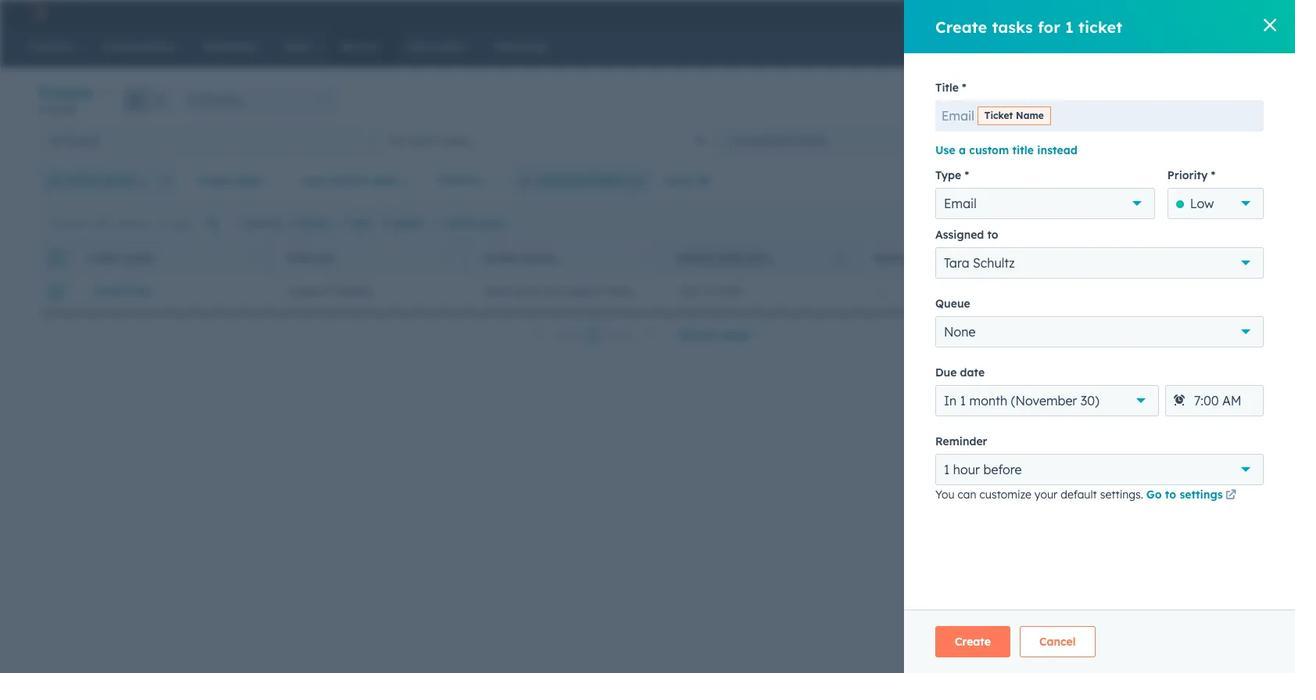 Task type: vqa. For each thing, say whether or not it's contained in the screenshot.
filters. corresponding to 7 activities
no



Task type: locate. For each thing, give the bounding box(es) containing it.
2 press to sort. element from the left
[[445, 252, 451, 265]]

1 vertical spatial all
[[50, 133, 62, 148]]

1 vertical spatial pipeline
[[333, 284, 374, 298]]

1 inside popup button
[[945, 462, 950, 477]]

1 right in
[[961, 393, 967, 409]]

1 inside tickets banner
[[38, 103, 43, 115]]

2 horizontal spatial priority
[[1168, 168, 1209, 182]]

30)
[[1081, 393, 1100, 409]]

-- button
[[856, 275, 1052, 307]]

email down type
[[945, 196, 977, 211]]

descending sort. press to sort ascending. image
[[836, 252, 842, 263]]

date
[[236, 174, 261, 188], [373, 174, 398, 188], [718, 252, 742, 264], [961, 365, 985, 380]]

(tarashultz49@gmail.com
[[1164, 284, 1296, 298]]

due date element
[[1166, 385, 1265, 416]]

1 vertical spatial to
[[1166, 488, 1177, 502]]

hubspot link
[[19, 3, 59, 22]]

tara down assigned
[[945, 255, 970, 271]]

create
[[936, 17, 988, 36], [1189, 94, 1218, 106], [197, 174, 233, 188], [445, 217, 476, 229], [679, 252, 715, 264], [956, 635, 992, 649]]

1 horizontal spatial schultz
[[1125, 284, 1161, 298]]

create for create ticket
[[1189, 94, 1218, 106]]

to for go
[[1166, 488, 1177, 502]]

1 horizontal spatial to
[[1166, 488, 1177, 502]]

2 horizontal spatial all
[[697, 174, 711, 188]]

0 horizontal spatial ticket
[[1079, 17, 1123, 36]]

1 vertical spatial schultz
[[1125, 284, 1161, 298]]

date up 1 selected
[[236, 174, 261, 188]]

Search ID, name, or description search field
[[41, 209, 232, 238]]

(1)
[[48, 174, 62, 188]]

edit button
[[340, 216, 371, 230]]

edit inside "button"
[[1188, 217, 1205, 229]]

2 edit from the left
[[1188, 217, 1205, 229]]

0 horizontal spatial tasks
[[479, 217, 504, 229]]

priority up -- in the right top of the page
[[874, 252, 922, 264]]

create date (edt)
[[679, 252, 770, 264]]

all left pipelines at top left
[[189, 94, 200, 105]]

edit down low
[[1188, 217, 1205, 229]]

prev button
[[525, 325, 585, 345]]

0 horizontal spatial tara
[[945, 255, 970, 271]]

ticket name
[[88, 252, 154, 264]]

ticket name
[[985, 110, 1045, 121]]

1 vertical spatial email
[[945, 196, 977, 211]]

tara schultz image
[[1140, 5, 1154, 20]]

clear
[[664, 174, 693, 188]]

open
[[408, 133, 434, 148]]

upgrade image
[[906, 7, 920, 21]]

link opens in a new window image
[[1226, 487, 1237, 506], [1226, 490, 1237, 502]]

ticket inside dialog
[[985, 110, 1014, 121]]

1 selected
[[238, 217, 281, 229]]

(2)
[[630, 174, 644, 188]]

in 1 month (november 30) button
[[936, 385, 1160, 416]]

to for assigned
[[988, 228, 999, 242]]

Search HubSpot search field
[[1076, 33, 1268, 59]]

all pipelines button
[[182, 87, 339, 112]]

3 tickets from the left
[[793, 133, 827, 148]]

to right "go"
[[1166, 488, 1177, 502]]

save
[[1201, 175, 1223, 186]]

create date
[[197, 174, 261, 188]]

assigned to
[[936, 228, 999, 242]]

oct
[[680, 284, 698, 298]]

1 horizontal spatial all
[[189, 94, 200, 105]]

0 horizontal spatial schultz
[[974, 255, 1016, 271]]

ticket status
[[483, 252, 556, 264]]

schultz down tara schultz popup button
[[1125, 284, 1161, 298]]

calling icon button
[[983, 2, 1009, 23]]

press to sort. element up pipeline)
[[641, 252, 646, 265]]

press to sort. image
[[641, 252, 646, 263]]

priority inside create tasks for 1 ticket dialog
[[1168, 168, 1209, 182]]

0 vertical spatial tasks
[[993, 17, 1034, 36]]

tickets down record
[[65, 133, 99, 148]]

1 for 1 selected
[[238, 217, 242, 229]]

ticket for ticket status
[[483, 252, 518, 264]]

tara inside popup button
[[945, 255, 970, 271]]

calling icon image
[[989, 6, 1003, 20]]

create date button
[[187, 165, 282, 196]]

2 vertical spatial all
[[697, 174, 711, 188]]

create ticket
[[1189, 94, 1245, 106]]

all down 1 record
[[50, 133, 62, 148]]

1 left record
[[38, 103, 43, 115]]

all right 'clear'
[[697, 174, 711, 188]]

1 tickets from the left
[[65, 133, 99, 148]]

1 horizontal spatial edit
[[1188, 217, 1205, 229]]

close image
[[1265, 19, 1277, 31]]

1 vertical spatial tara
[[1099, 284, 1121, 298]]

menu containing apoptosis studios 2
[[895, 0, 1277, 25]]

actions
[[1043, 94, 1076, 106]]

1 right prev
[[590, 328, 596, 342]]

ticket inside button
[[1221, 94, 1245, 106]]

press to sort. element
[[249, 252, 255, 265], [445, 252, 451, 265], [641, 252, 646, 265]]

email down 'title'
[[942, 108, 975, 124]]

unassigned tickets
[[729, 133, 827, 148]]

none
[[945, 324, 976, 340]]

2 link opens in a new window image from the top
[[1226, 490, 1237, 502]]

ticket for ticket name
[[985, 110, 1014, 121]]

0 horizontal spatial all
[[50, 133, 62, 148]]

0 horizontal spatial tickets
[[65, 133, 99, 148]]

tasks
[[993, 17, 1034, 36], [479, 217, 504, 229]]

all for all tickets
[[50, 133, 62, 148]]

advanced
[[537, 174, 591, 188]]

edit
[[353, 217, 371, 229], [1188, 217, 1205, 229]]

tickets right open
[[437, 133, 471, 148]]

export button
[[1118, 213, 1168, 234]]

0 vertical spatial all
[[189, 94, 200, 105]]

0 vertical spatial schultz
[[974, 255, 1016, 271]]

go to settings link
[[1147, 487, 1240, 506]]

schultz inside button
[[1125, 284, 1161, 298]]

press to sort. element down 1 selected
[[249, 252, 255, 265]]

all inside button
[[50, 133, 62, 148]]

assign button
[[288, 216, 331, 230]]

settings.
[[1101, 488, 1144, 502]]

use a custom title instead
[[936, 143, 1078, 157]]

0 vertical spatial ticket
[[1079, 17, 1123, 36]]

create inside tickets banner
[[1189, 94, 1218, 106]]

tara inside button
[[1099, 284, 1121, 298]]

pipeline right support
[[333, 284, 374, 298]]

tara schultz (tarashultz49@gmail.com
[[1099, 284, 1296, 298]]

date for create date (edt)
[[718, 252, 742, 264]]

a
[[959, 143, 967, 157]]

all
[[189, 94, 200, 105], [50, 133, 62, 148], [697, 174, 711, 188]]

1 horizontal spatial tasks
[[993, 17, 1034, 36]]

0 horizontal spatial priority
[[439, 174, 480, 188]]

1 vertical spatial ticket
[[1221, 94, 1245, 106]]

date left (edt)
[[718, 252, 742, 264]]

1 inside button
[[590, 328, 596, 342]]

menu item
[[978, 0, 981, 25]]

0 horizontal spatial to
[[988, 228, 999, 242]]

priority up low
[[1168, 168, 1209, 182]]

edit inside button
[[353, 217, 371, 229]]

advanced filters (2)
[[537, 174, 644, 188]]

1 left selected
[[238, 217, 242, 229]]

use
[[936, 143, 956, 157]]

1 horizontal spatial tara
[[1099, 284, 1121, 298]]

2 horizontal spatial tickets
[[793, 133, 827, 148]]

press to sort. element down create tasks button on the top of page
[[445, 252, 451, 265]]

0 vertical spatial email
[[942, 108, 975, 124]]

2
[[1247, 6, 1252, 19]]

tasks inside button
[[479, 217, 504, 229]]

filters
[[595, 174, 626, 188]]

schultz down assigned to
[[974, 255, 1016, 271]]

export
[[1129, 217, 1158, 229]]

all pipelines
[[189, 94, 241, 105]]

pipeline up support
[[287, 252, 334, 264]]

date right due
[[961, 365, 985, 380]]

tickets
[[65, 133, 99, 148], [437, 133, 471, 148], [793, 133, 827, 148]]

ticket
[[1079, 17, 1123, 36], [1221, 94, 1245, 106]]

to up tara schultz
[[988, 228, 999, 242]]

waiting
[[484, 284, 524, 298]]

delete button
[[381, 216, 423, 230]]

tara down tara schultz popup button
[[1099, 284, 1121, 298]]

1 horizontal spatial ticket
[[1221, 94, 1245, 106]]

to inside 'go to settings' link
[[1166, 488, 1177, 502]]

assigned
[[936, 228, 985, 242]]

create for create date
[[197, 174, 233, 188]]

press to sort. element for pipeline
[[445, 252, 451, 265]]

tickets button
[[38, 81, 108, 104]]

tickets for all tickets
[[65, 133, 99, 148]]

low
[[1191, 196, 1215, 211]]

status
[[521, 252, 556, 264]]

us
[[543, 284, 555, 298]]

1 for 1 record
[[38, 103, 43, 115]]

1 press to sort. element from the left
[[249, 252, 255, 265]]

1 vertical spatial tasks
[[479, 217, 504, 229]]

tara for tara schultz
[[945, 255, 970, 271]]

1 right for
[[1066, 17, 1074, 36]]

oct 19, 2023 button
[[661, 275, 856, 307]]

columns
[[1208, 217, 1244, 229]]

import button
[[1108, 88, 1166, 113]]

tara schultz button
[[936, 247, 1265, 279]]

apoptosis studios 2 button
[[1130, 0, 1276, 25]]

in
[[945, 393, 957, 409]]

date inside create tasks for 1 ticket dialog
[[961, 365, 985, 380]]

edit columns button
[[1178, 213, 1255, 234]]

create inside button
[[445, 217, 476, 229]]

create inside popup button
[[197, 174, 233, 188]]

0 horizontal spatial edit
[[353, 217, 371, 229]]

tasks inside dialog
[[993, 17, 1034, 36]]

1 button
[[585, 325, 602, 345]]

reminder
[[936, 434, 988, 448]]

1 edit from the left
[[353, 217, 371, 229]]

support pipeline button
[[269, 275, 465, 307]]

priority up create tasks button on the top of page
[[439, 174, 480, 188]]

use a custom title instead button
[[936, 141, 1078, 160]]

apoptosis
[[1157, 6, 1205, 19]]

schultz for tara schultz
[[974, 255, 1016, 271]]

menu
[[895, 0, 1277, 25]]

100 per page
[[677, 328, 750, 342]]

unassigned
[[729, 133, 790, 148]]

schultz inside popup button
[[974, 255, 1016, 271]]

delete
[[393, 217, 423, 229]]

0 vertical spatial tara
[[945, 255, 970, 271]]

1 horizontal spatial tickets
[[437, 133, 471, 148]]

group
[[123, 87, 173, 112]]

edit columns
[[1188, 217, 1244, 229]]

descending sort. press to sort ascending. element
[[836, 252, 842, 265]]

edit left delete button
[[353, 217, 371, 229]]

pipeline
[[287, 252, 334, 264], [333, 284, 374, 298]]

tickets inside button
[[65, 133, 99, 148]]

3 press to sort. element from the left
[[641, 252, 646, 265]]

0 vertical spatial pipeline
[[287, 252, 334, 264]]

create tasks for 1 ticket
[[936, 17, 1123, 36]]

1 horizontal spatial press to sort. element
[[445, 252, 451, 265]]

ticket
[[985, 110, 1014, 121], [65, 174, 99, 188], [88, 252, 123, 264], [483, 252, 518, 264]]

0 vertical spatial to
[[988, 228, 999, 242]]

all tickets
[[50, 133, 99, 148]]

view
[[1225, 175, 1245, 186]]

tickets right the unassigned
[[793, 133, 827, 148]]

2 horizontal spatial press to sort. element
[[641, 252, 646, 265]]

press to sort. element for ticket status
[[641, 252, 646, 265]]

all inside popup button
[[189, 94, 200, 105]]

0 horizontal spatial press to sort. element
[[249, 252, 255, 265]]

all inside button
[[697, 174, 711, 188]]

schultz for tara schultz (tarashultz49@gmail.com
[[1125, 284, 1161, 298]]

1 left hour
[[945, 462, 950, 477]]



Task type: describe. For each thing, give the bounding box(es) containing it.
pipelines
[[202, 94, 241, 105]]

date for due date
[[961, 365, 985, 380]]

per
[[700, 328, 719, 342]]

apoptosis studios 2
[[1157, 6, 1252, 19]]

create tasks button
[[433, 216, 504, 230]]

type
[[936, 168, 962, 182]]

waiting on us (support pipeline)
[[484, 284, 651, 298]]

activity
[[328, 174, 370, 188]]

none button
[[936, 316, 1265, 347]]

1 for the 1 button
[[590, 328, 596, 342]]

queue
[[936, 297, 971, 311]]

settings
[[1181, 488, 1224, 502]]

go
[[1147, 488, 1163, 502]]

save view
[[1201, 175, 1245, 186]]

date for create date
[[236, 174, 261, 188]]

default
[[1061, 488, 1098, 502]]

unassigned tickets button
[[717, 124, 1056, 156]]

1 hour before
[[945, 462, 1022, 477]]

last activity date button
[[292, 165, 419, 196]]

save view button
[[1174, 168, 1258, 193]]

create for create tasks
[[445, 217, 476, 229]]

support
[[288, 284, 330, 298]]

link opens in a new window image inside 'go to settings' link
[[1226, 490, 1237, 502]]

import
[[1121, 94, 1153, 106]]

oct 19, 2023
[[680, 284, 743, 298]]

notifications image
[[1107, 7, 1121, 21]]

name
[[126, 252, 154, 264]]

create ticket button
[[1175, 88, 1258, 113]]

edit for edit columns
[[1188, 217, 1205, 229]]

record
[[46, 103, 76, 115]]

19,
[[701, 284, 715, 298]]

1 - from the left
[[875, 284, 880, 298]]

prev
[[555, 328, 579, 342]]

(edt)
[[745, 252, 770, 264]]

(1) ticket owner
[[48, 174, 136, 188]]

customize
[[980, 488, 1032, 502]]

due
[[936, 365, 957, 380]]

tickyticky link
[[93, 284, 250, 298]]

cancel button
[[1020, 626, 1096, 657]]

email button
[[936, 188, 1156, 219]]

tara for tara schultz (tarashultz49@gmail.com
[[1099, 284, 1121, 298]]

edit for edit
[[353, 217, 371, 229]]

settings link
[[1078, 4, 1098, 21]]

name
[[1017, 110, 1045, 121]]

1 for 1 hour before
[[945, 462, 950, 477]]

create for create tasks for 1 ticket
[[936, 17, 988, 36]]

title
[[1013, 143, 1035, 157]]

my open tickets button
[[377, 124, 717, 156]]

ticket inside dialog
[[1079, 17, 1123, 36]]

group inside tickets banner
[[123, 87, 173, 112]]

tara schultz
[[945, 255, 1016, 271]]

marketplaces image
[[1022, 7, 1036, 21]]

help image
[[1055, 7, 1069, 21]]

2 tickets from the left
[[437, 133, 471, 148]]

(1) ticket owner button
[[38, 165, 157, 196]]

your
[[1035, 488, 1058, 502]]

date right activity
[[373, 174, 398, 188]]

search image
[[1263, 41, 1274, 52]]

help button
[[1048, 0, 1075, 25]]

cancel
[[1040, 635, 1077, 649]]

ticket inside popup button
[[65, 174, 99, 188]]

1 horizontal spatial priority
[[874, 252, 922, 264]]

hubspot image
[[28, 3, 47, 22]]

pagination navigation
[[525, 325, 667, 345]]

my open tickets
[[390, 133, 471, 148]]

2 - from the left
[[880, 284, 884, 298]]

100
[[677, 328, 697, 342]]

email inside popup button
[[945, 196, 977, 211]]

tickets banner
[[38, 81, 1258, 124]]

can
[[958, 488, 977, 502]]

advanced filters (2) button
[[511, 165, 654, 196]]

tara schultz (tarashultz49@gmail.com button
[[1052, 275, 1296, 307]]

HH:MM text field
[[1166, 385, 1265, 416]]

ticket for ticket name
[[88, 252, 123, 264]]

1 link opens in a new window image from the top
[[1226, 487, 1237, 506]]

tickyticky
[[93, 284, 152, 298]]

tickets
[[38, 83, 93, 103]]

1 record
[[38, 103, 76, 115]]

waiting on us (support pipeline) button
[[465, 275, 661, 307]]

tasks for create tasks
[[479, 217, 504, 229]]

priority inside popup button
[[439, 174, 480, 188]]

settings image
[[1081, 7, 1095, 21]]

before
[[984, 462, 1022, 477]]

100 per page button
[[667, 319, 771, 351]]

actions button
[[1030, 88, 1098, 113]]

you
[[936, 488, 955, 502]]

tickets for unassigned tickets
[[793, 133, 827, 148]]

all for all pipelines
[[189, 94, 200, 105]]

tasks for create tasks for 1 ticket
[[993, 17, 1034, 36]]

create button
[[936, 626, 1011, 657]]

all tickets button
[[38, 124, 377, 156]]

2023
[[718, 284, 743, 298]]

title
[[936, 81, 959, 95]]

pipeline inside button
[[333, 284, 374, 298]]

next button
[[602, 325, 667, 345]]

pipeline)
[[606, 284, 651, 298]]

(support
[[558, 284, 603, 298]]

create for create date (edt)
[[679, 252, 715, 264]]

1 inside popup button
[[961, 393, 967, 409]]

in 1 month (november 30)
[[945, 393, 1100, 409]]

create tasks for 1 ticket dialog
[[905, 0, 1296, 673]]

last activity date
[[302, 174, 398, 188]]



